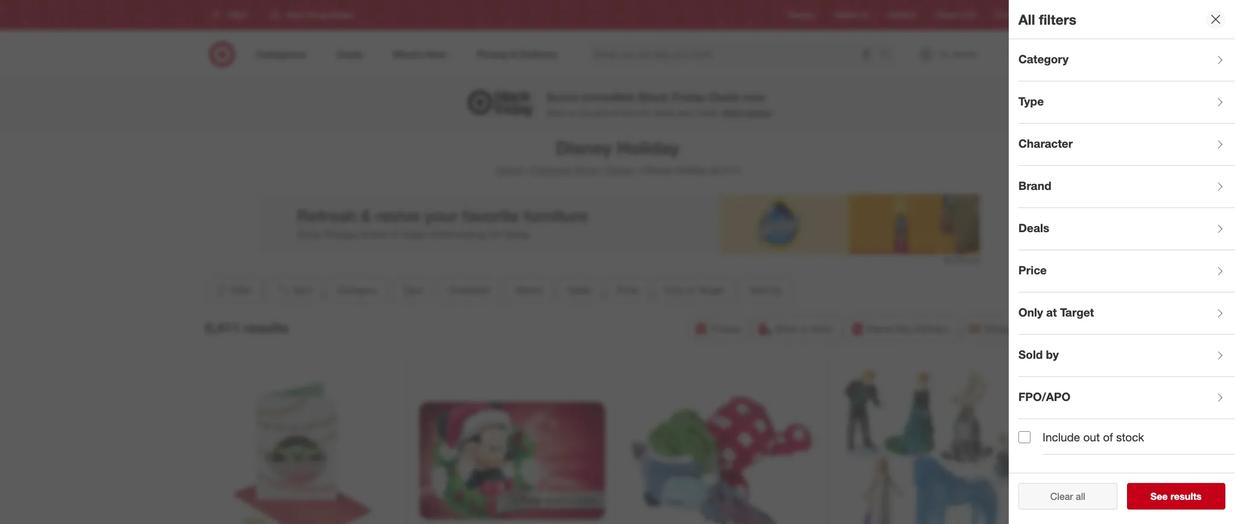 Task type: locate. For each thing, give the bounding box(es) containing it.
week.
[[699, 108, 721, 118]]

1 vertical spatial type button
[[392, 277, 433, 304]]

1 horizontal spatial only at target
[[1019, 305, 1095, 319]]

target
[[937, 11, 957, 20], [496, 164, 522, 176], [698, 284, 724, 296], [1061, 305, 1095, 319]]

2 horizontal spatial character
[[1019, 136, 1074, 150]]

shop inside disney holiday target / character shop / disney / disney holiday (5,411)
[[575, 164, 598, 176]]

shop inside button
[[775, 323, 798, 335]]

1 horizontal spatial brand
[[1019, 178, 1052, 192]]

find
[[621, 108, 635, 118]]

disney frozen - disney store image
[[840, 369, 1026, 525], [840, 369, 1026, 525]]

2 horizontal spatial /
[[638, 164, 641, 176]]

category right sort
[[337, 284, 377, 296]]

circle
[[959, 11, 977, 20]]

sponsored
[[944, 255, 980, 264]]

registry link
[[789, 10, 816, 20]]

0 horizontal spatial results
[[244, 319, 288, 336]]

pickup button
[[689, 316, 748, 342]]

results right 5,411
[[244, 319, 288, 336]]

0 horizontal spatial sold
[[750, 284, 769, 296]]

target inside disney holiday target / character shop / disney / disney holiday (5,411)
[[496, 164, 522, 176]]

0 horizontal spatial at
[[687, 284, 695, 296]]

2 vertical spatial deals
[[568, 284, 592, 296]]

holiday
[[617, 137, 680, 159], [676, 164, 708, 176]]

0 horizontal spatial category button
[[327, 277, 387, 304]]

see results
[[1151, 491, 1202, 503]]

0 vertical spatial price
[[1019, 263, 1047, 277]]

Include out of stock checkbox
[[1019, 431, 1031, 443]]

all
[[1077, 491, 1086, 503]]

1 vertical spatial brand button
[[506, 277, 552, 304]]

&
[[613, 108, 619, 118]]

type
[[1019, 94, 1045, 108], [402, 284, 423, 296]]

0 vertical spatial brand
[[1019, 178, 1052, 192]]

category inside all filters dialog
[[1019, 52, 1069, 66]]

1 horizontal spatial results
[[1171, 491, 1202, 503]]

advertisement region
[[256, 194, 980, 255]]

1 vertical spatial sold
[[1019, 348, 1043, 361]]

disney up character shop link
[[556, 137, 613, 159]]

deals
[[655, 108, 676, 118]]

1 vertical spatial shop
[[775, 323, 798, 335]]

sold up shop in store button
[[750, 284, 769, 296]]

at right shipping button
[[1047, 305, 1058, 319]]

1 horizontal spatial /
[[601, 164, 604, 176]]

sort
[[293, 284, 312, 296]]

weekly
[[835, 11, 858, 20]]

brand
[[1019, 178, 1052, 192], [516, 284, 542, 296]]

1 horizontal spatial shop
[[775, 323, 798, 335]]

ad
[[860, 11, 869, 20]]

1 horizontal spatial only at target button
[[1019, 293, 1236, 335]]

0 horizontal spatial price
[[617, 284, 639, 296]]

1 vertical spatial only at target
[[1019, 305, 1095, 319]]

What can we help you find? suggestions appear below search field
[[587, 41, 884, 68]]

search
[[876, 49, 905, 61]]

shop left the disney link
[[575, 164, 598, 176]]

1 vertical spatial price
[[617, 284, 639, 296]]

category
[[1019, 52, 1069, 66], [337, 284, 377, 296]]

2 / from the left
[[601, 164, 604, 176]]

1 horizontal spatial type button
[[1019, 82, 1236, 124]]

character button
[[1019, 124, 1236, 166], [438, 277, 501, 304]]

sold by up shop in store button
[[750, 284, 782, 296]]

disney
[[556, 137, 613, 159], [606, 164, 636, 176], [644, 164, 673, 176]]

sold inside all filters dialog
[[1019, 348, 1043, 361]]

sort button
[[266, 277, 322, 304]]

1 horizontal spatial sold
[[1019, 348, 1043, 361]]

include out of stock
[[1043, 430, 1145, 444]]

shop
[[575, 164, 598, 176], [775, 323, 798, 335]]

0 horizontal spatial only at target
[[665, 284, 724, 296]]

fpo/apo button
[[1019, 377, 1236, 420]]

character
[[1019, 136, 1074, 150], [530, 164, 573, 176], [448, 284, 491, 296]]

0 vertical spatial type button
[[1019, 82, 1236, 124]]

price inside all filters dialog
[[1019, 263, 1047, 277]]

deals inside score incredible black friday deals now save on top gifts & find new deals each week. start saving
[[709, 90, 740, 104]]

shipping button
[[962, 316, 1031, 342]]

1 vertical spatial results
[[1171, 491, 1202, 503]]

disney right the disney link
[[644, 164, 673, 176]]

0 vertical spatial deals button
[[1019, 208, 1236, 251]]

holiday left (5,411)
[[676, 164, 708, 176]]

at up pickup button
[[687, 284, 695, 296]]

only at target inside all filters dialog
[[1019, 305, 1095, 319]]

0 horizontal spatial only
[[665, 284, 684, 296]]

0 horizontal spatial sold by button
[[739, 277, 793, 304]]

1 horizontal spatial category
[[1019, 52, 1069, 66]]

results for 5,411 results
[[244, 319, 288, 336]]

0 vertical spatial holiday
[[617, 137, 680, 159]]

1 horizontal spatial price
[[1019, 263, 1047, 277]]

1 vertical spatial by
[[1047, 348, 1059, 361]]

0 vertical spatial category button
[[1019, 39, 1236, 82]]

0 vertical spatial by
[[772, 284, 782, 296]]

1 horizontal spatial character button
[[1019, 124, 1236, 166]]

by
[[772, 284, 782, 296], [1047, 348, 1059, 361]]

1 horizontal spatial deals
[[709, 90, 740, 104]]

2 horizontal spatial deals
[[1019, 221, 1050, 235]]

1 horizontal spatial by
[[1047, 348, 1059, 361]]

target circle link
[[937, 10, 977, 20]]

1 vertical spatial character
[[530, 164, 573, 176]]

0 horizontal spatial by
[[772, 284, 782, 296]]

all
[[1019, 11, 1036, 28]]

0 horizontal spatial character button
[[438, 277, 501, 304]]

price
[[1019, 263, 1047, 277], [617, 284, 639, 296]]

score incredible black friday deals now save on top gifts & find new deals each week. start saving
[[547, 90, 772, 118]]

(5,411)
[[711, 164, 740, 176]]

0 horizontal spatial brand
[[516, 284, 542, 296]]

1 horizontal spatial type
[[1019, 94, 1045, 108]]

1 horizontal spatial deals button
[[1019, 208, 1236, 251]]

sold by button
[[739, 277, 793, 304], [1019, 335, 1236, 377]]

results
[[244, 319, 288, 336], [1171, 491, 1202, 503]]

friday
[[672, 90, 706, 104]]

0 vertical spatial results
[[244, 319, 288, 336]]

find stores
[[997, 11, 1033, 20]]

1 vertical spatial only
[[1019, 305, 1044, 319]]

by up shop in store button
[[772, 284, 782, 296]]

at
[[687, 284, 695, 296], [1047, 305, 1058, 319]]

shop in store button
[[753, 316, 841, 342]]

type button
[[1019, 82, 1236, 124], [392, 277, 433, 304]]

/ right the disney link
[[638, 164, 641, 176]]

at inside all filters dialog
[[1047, 305, 1058, 319]]

price button
[[1019, 251, 1236, 293], [607, 277, 649, 304]]

1 vertical spatial holiday
[[676, 164, 708, 176]]

0 vertical spatial shop
[[575, 164, 598, 176]]

new
[[637, 108, 653, 118]]

christmas card beautiful christmas star wars - papyrus image
[[210, 369, 395, 525], [210, 369, 395, 525]]

character shop link
[[530, 164, 598, 176]]

clear all
[[1051, 491, 1086, 503]]

disney lilo & stitch christmas kids' cuddleez pillow image
[[630, 369, 816, 525], [630, 369, 816, 525]]

1 vertical spatial sold by button
[[1019, 335, 1236, 377]]

0 vertical spatial character
[[1019, 136, 1074, 150]]

deals button
[[1019, 208, 1236, 251], [557, 277, 602, 304]]

sold down shipping
[[1019, 348, 1043, 361]]

1 horizontal spatial character
[[530, 164, 573, 176]]

deals
[[709, 90, 740, 104], [1019, 221, 1050, 235], [568, 284, 592, 296]]

shop left in
[[775, 323, 798, 335]]

fpo/apo
[[1019, 390, 1071, 404]]

1 vertical spatial at
[[1047, 305, 1058, 319]]

0 horizontal spatial sold by
[[750, 284, 782, 296]]

only at target button
[[654, 277, 734, 304], [1019, 293, 1236, 335]]

brand button
[[1019, 166, 1236, 208], [506, 277, 552, 304]]

0 horizontal spatial type
[[402, 284, 423, 296]]

find stores link
[[997, 10, 1033, 20]]

0 vertical spatial type
[[1019, 94, 1045, 108]]

1 vertical spatial deals
[[1019, 221, 1050, 235]]

1 horizontal spatial only
[[1019, 305, 1044, 319]]

/ right the target link
[[525, 164, 528, 176]]

only at target
[[665, 284, 724, 296], [1019, 305, 1095, 319]]

redcard link
[[889, 10, 917, 20]]

0 horizontal spatial price button
[[607, 277, 649, 304]]

1 / from the left
[[525, 164, 528, 176]]

0 horizontal spatial shop
[[575, 164, 598, 176]]

0 vertical spatial sold by
[[750, 284, 782, 296]]

/
[[525, 164, 528, 176], [601, 164, 604, 176], [638, 164, 641, 176]]

1 horizontal spatial brand button
[[1019, 166, 1236, 208]]

sold by up fpo/apo
[[1019, 348, 1059, 361]]

target inside all filters dialog
[[1061, 305, 1095, 319]]

1 vertical spatial category button
[[327, 277, 387, 304]]

on
[[568, 108, 577, 118]]

results inside "button"
[[1171, 491, 1202, 503]]

2 vertical spatial character
[[448, 284, 491, 296]]

0 horizontal spatial brand button
[[506, 277, 552, 304]]

all filters
[[1019, 11, 1077, 28]]

1 vertical spatial deals button
[[557, 277, 602, 304]]

same day delivery
[[868, 323, 950, 335]]

sold by
[[750, 284, 782, 296], [1019, 348, 1059, 361]]

redcard
[[889, 11, 917, 20]]

0 vertical spatial category
[[1019, 52, 1069, 66]]

gifts
[[594, 108, 611, 118]]

see
[[1151, 491, 1169, 503]]

clear all button
[[1019, 484, 1118, 510]]

1 vertical spatial character button
[[438, 277, 501, 304]]

sold
[[750, 284, 769, 296], [1019, 348, 1043, 361]]

0 vertical spatial character button
[[1019, 124, 1236, 166]]

save
[[547, 108, 565, 118]]

holiday up the disney link
[[617, 137, 680, 159]]

0 horizontal spatial /
[[525, 164, 528, 176]]

1 horizontal spatial sold by
[[1019, 348, 1059, 361]]

by up fpo/apo
[[1047, 348, 1059, 361]]

shop in store
[[775, 323, 833, 335]]

category down "all filters"
[[1019, 52, 1069, 66]]

1 horizontal spatial at
[[1047, 305, 1058, 319]]

disney up advertisement region
[[606, 164, 636, 176]]

5,411
[[205, 319, 240, 336]]

results right see
[[1171, 491, 1202, 503]]

/ left the disney link
[[601, 164, 604, 176]]

only at target up pickup button
[[665, 284, 724, 296]]

target inside target circle link
[[937, 11, 957, 20]]

1 vertical spatial sold by
[[1019, 348, 1059, 361]]

0 horizontal spatial category
[[337, 284, 377, 296]]

saving
[[746, 108, 772, 118]]

only at target up shipping
[[1019, 305, 1095, 319]]

0 vertical spatial deals
[[709, 90, 740, 104]]



Task type: describe. For each thing, give the bounding box(es) containing it.
now
[[743, 90, 766, 104]]

find
[[997, 11, 1010, 20]]

weekly ad
[[835, 11, 869, 20]]

0 vertical spatial brand button
[[1019, 166, 1236, 208]]

store
[[811, 323, 833, 335]]

target circle
[[937, 11, 977, 20]]

filter button
[[205, 277, 261, 304]]

top
[[580, 108, 592, 118]]

5,411 results
[[205, 319, 288, 336]]

0 vertical spatial at
[[687, 284, 695, 296]]

start
[[723, 108, 743, 118]]

0 horizontal spatial type button
[[392, 277, 433, 304]]

character inside disney holiday target / character shop / disney / disney holiday (5,411)
[[530, 164, 573, 176]]

stock
[[1117, 430, 1145, 444]]

registry
[[789, 11, 816, 20]]

only inside all filters dialog
[[1019, 305, 1044, 319]]

0 horizontal spatial deals button
[[557, 277, 602, 304]]

disney holiday target / character shop / disney / disney holiday (5,411)
[[496, 137, 740, 176]]

same
[[868, 323, 893, 335]]

1 vertical spatial type
[[402, 284, 423, 296]]

brand inside all filters dialog
[[1019, 178, 1052, 192]]

day
[[896, 323, 912, 335]]

0 vertical spatial sold
[[750, 284, 769, 296]]

0 horizontal spatial only at target button
[[654, 277, 734, 304]]

search button
[[876, 41, 905, 70]]

each
[[678, 108, 696, 118]]

shipping
[[985, 323, 1023, 335]]

weekly ad link
[[835, 10, 869, 20]]

3 / from the left
[[638, 164, 641, 176]]

deals inside all filters dialog
[[1019, 221, 1050, 235]]

stores
[[1012, 11, 1033, 20]]

disney link
[[606, 164, 636, 176]]

black
[[639, 90, 669, 104]]

0 vertical spatial only at target
[[665, 284, 724, 296]]

results for see results
[[1171, 491, 1202, 503]]

filter
[[231, 284, 252, 296]]

0 horizontal spatial deals
[[568, 284, 592, 296]]

character inside all filters dialog
[[1019, 136, 1074, 150]]

out
[[1084, 430, 1101, 444]]

delivery
[[915, 323, 950, 335]]

0 horizontal spatial character
[[448, 284, 491, 296]]

1 vertical spatial category
[[337, 284, 377, 296]]

sold by inside all filters dialog
[[1019, 348, 1059, 361]]

by inside all filters dialog
[[1047, 348, 1059, 361]]

pickup
[[711, 323, 740, 335]]

1 horizontal spatial sold by button
[[1019, 335, 1236, 377]]

target link
[[496, 164, 522, 176]]

disney gift card (email delivery) image
[[420, 369, 606, 525]]

type inside all filters dialog
[[1019, 94, 1045, 108]]

1 vertical spatial brand
[[516, 284, 542, 296]]

clear
[[1051, 491, 1074, 503]]

incredible
[[582, 90, 636, 104]]

in
[[801, 323, 808, 335]]

filters
[[1040, 11, 1077, 28]]

of
[[1104, 430, 1114, 444]]

see results button
[[1128, 484, 1226, 510]]

same day delivery button
[[846, 316, 958, 342]]

include
[[1043, 430, 1081, 444]]

0 vertical spatial only
[[665, 284, 684, 296]]

all filters dialog
[[1009, 0, 1236, 525]]

score
[[547, 90, 579, 104]]

1 horizontal spatial category button
[[1019, 39, 1236, 82]]

0 vertical spatial sold by button
[[739, 277, 793, 304]]

1 horizontal spatial price button
[[1019, 251, 1236, 293]]



Task type: vqa. For each thing, say whether or not it's contained in the screenshot.
Classic
no



